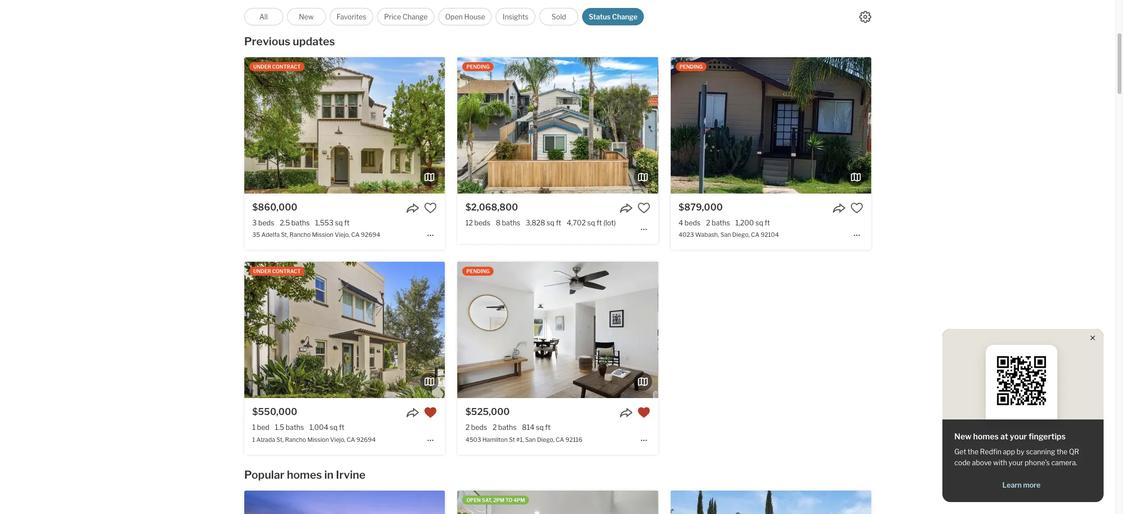 Task type: vqa. For each thing, say whether or not it's contained in the screenshot.
with
yes



Task type: locate. For each thing, give the bounding box(es) containing it.
new
[[299, 12, 314, 21], [955, 432, 972, 442]]

baths right 8
[[502, 219, 521, 227]]

ft right 1,004
[[339, 423, 345, 432]]

1 horizontal spatial 2
[[493, 423, 497, 432]]

1 vertical spatial under
[[253, 269, 271, 275]]

sq right 3,828 on the top left
[[547, 219, 555, 227]]

0 vertical spatial under contract
[[253, 64, 301, 70]]

st, down 2.5
[[281, 231, 288, 239]]

homes for at
[[974, 432, 999, 442]]

favorite button image for $525,000
[[638, 406, 651, 419]]

beds up 4503
[[471, 423, 487, 432]]

0 horizontal spatial favorite button checkbox
[[638, 406, 651, 419]]

0 vertical spatial rancho
[[290, 231, 311, 239]]

2 baths for $525,000
[[493, 423, 517, 432]]

st
[[509, 436, 515, 443]]

1 vertical spatial rancho
[[285, 436, 306, 443]]

1.5 baths
[[275, 423, 304, 432]]

bed
[[257, 423, 270, 432]]

3 photo of 61 greenmoor #44, irvine, ca 92614 image from the left
[[658, 491, 859, 514]]

1 vertical spatial san
[[525, 436, 536, 443]]

photo of 1 alzada st, rancho mission viejo, ca 92694 image
[[44, 262, 245, 399], [245, 262, 445, 399], [445, 262, 646, 399]]

your
[[1011, 432, 1028, 442], [1009, 459, 1024, 467]]

under contract
[[253, 64, 301, 70], [253, 269, 301, 275]]

baths up 4023 wabash, san diego, ca 92104
[[712, 219, 731, 227]]

0 vertical spatial your
[[1011, 432, 1028, 442]]

status change
[[589, 12, 638, 21]]

rancho for $860,000
[[290, 231, 311, 239]]

$525,000
[[466, 407, 510, 417]]

0 vertical spatial new
[[299, 12, 314, 21]]

0 vertical spatial 92694
[[361, 231, 380, 239]]

new for new homes at your fingertips
[[955, 432, 972, 442]]

2 baths up 4023 wabash, san diego, ca 92104
[[707, 219, 731, 227]]

insights
[[503, 12, 529, 21]]

#1,
[[517, 436, 524, 443]]

92694 for $550,000
[[357, 436, 376, 443]]

0 horizontal spatial the
[[968, 448, 979, 456]]

photo of property in san diego, ca 92104 image
[[257, 57, 458, 194], [458, 57, 659, 194], [658, 57, 859, 194]]

1 vertical spatial new
[[955, 432, 972, 442]]

1 vertical spatial diego,
[[537, 436, 555, 443]]

under down previous
[[253, 64, 271, 70]]

hamilton
[[483, 436, 508, 443]]

diego,
[[733, 231, 750, 239], [537, 436, 555, 443]]

san right wabash,
[[721, 231, 731, 239]]

ft for $860,000
[[344, 219, 350, 227]]

diego, down 1,200
[[733, 231, 750, 239]]

sold
[[552, 12, 567, 21]]

1 photo of 61 greenmoor #44, irvine, ca 92614 image from the left
[[257, 491, 458, 514]]

Price Change radio
[[378, 8, 435, 25]]

0 vertical spatial under
[[253, 64, 271, 70]]

the up camera.
[[1057, 448, 1068, 456]]

beds for $2,068,800
[[475, 219, 491, 227]]

open sat, 2pm to 4pm
[[467, 497, 525, 503]]

beds right 12
[[475, 219, 491, 227]]

sq for $879,000
[[756, 219, 764, 227]]

2 1 from the top
[[252, 436, 255, 443]]

1 photo of 58 elmdale, irvine, ca 92620 image from the left
[[470, 491, 671, 514]]

1 vertical spatial mission
[[308, 436, 329, 443]]

0 vertical spatial 1
[[252, 423, 256, 432]]

san
[[721, 231, 731, 239], [525, 436, 536, 443]]

1 1 from the top
[[252, 423, 256, 432]]

sq right 1,200
[[756, 219, 764, 227]]

1 vertical spatial 2 baths
[[493, 423, 517, 432]]

1 horizontal spatial the
[[1057, 448, 1068, 456]]

photo of 4503 hamilton st #1, san diego, ca 92116 image
[[257, 262, 458, 399], [458, 262, 659, 399], [658, 262, 859, 399]]

2 up 4503
[[466, 423, 470, 432]]

new inside radio
[[299, 12, 314, 21]]

ft right 814
[[546, 423, 551, 432]]

1,200 sq ft
[[736, 219, 771, 227]]

favorite button image for $860,000
[[424, 202, 437, 215]]

0 vertical spatial homes
[[974, 432, 999, 442]]

the
[[968, 448, 979, 456], [1057, 448, 1068, 456]]

under down 35 at top
[[253, 269, 271, 275]]

0 vertical spatial mission
[[312, 231, 334, 239]]

price
[[384, 12, 401, 21]]

at
[[1001, 432, 1009, 442]]

sq right 814
[[536, 423, 544, 432]]

wabash,
[[696, 231, 720, 239]]

3 photo of 28 sage crk, irvine, ca 92603 image from the left
[[445, 491, 646, 514]]

0 horizontal spatial san
[[525, 436, 536, 443]]

1 change from the left
[[403, 12, 428, 21]]

sq
[[335, 219, 343, 227], [547, 219, 555, 227], [588, 219, 596, 227], [756, 219, 764, 227], [330, 423, 338, 432], [536, 423, 544, 432]]

2 up wabash,
[[707, 219, 711, 227]]

rancho for $550,000
[[285, 436, 306, 443]]

1 horizontal spatial change
[[613, 12, 638, 21]]

ft for $525,000
[[546, 423, 551, 432]]

ft for $2,068,800
[[556, 219, 562, 227]]

1 vertical spatial favorite button checkbox
[[638, 406, 651, 419]]

1 horizontal spatial favorite button image
[[638, 406, 651, 419]]

photo of 35 adelfa st, rancho mission viejo, ca 92694 image
[[44, 57, 245, 194], [245, 57, 445, 194], [445, 57, 646, 194]]

1 vertical spatial contract
[[272, 269, 301, 275]]

mission
[[312, 231, 334, 239], [308, 436, 329, 443]]

code
[[955, 459, 971, 467]]

1
[[252, 423, 256, 432], [252, 436, 255, 443]]

Status Change radio
[[583, 8, 644, 25]]

1 vertical spatial st,
[[277, 436, 284, 443]]

photo of 4023 wabash, san diego, ca 92104 image
[[470, 57, 671, 194], [671, 57, 872, 194], [872, 57, 1072, 194]]

1 photo of 4503 hamilton st #1, san diego, ca 92116 image from the left
[[257, 262, 458, 399]]

san right '#1,'
[[525, 436, 536, 443]]

92694
[[361, 231, 380, 239], [357, 436, 376, 443]]

sq right 1,553
[[335, 219, 343, 227]]

1 horizontal spatial san
[[721, 231, 731, 239]]

ft left 4,702
[[556, 219, 562, 227]]

under contract down adelfa
[[253, 269, 301, 275]]

phone's
[[1025, 459, 1051, 467]]

homes up the redfin
[[974, 432, 999, 442]]

1 vertical spatial 92694
[[357, 436, 376, 443]]

baths right 2.5
[[292, 219, 310, 227]]

change for price change
[[403, 12, 428, 21]]

1 under from the top
[[253, 64, 271, 70]]

2 change from the left
[[613, 12, 638, 21]]

beds
[[258, 219, 274, 227], [475, 219, 491, 227], [685, 219, 701, 227], [471, 423, 487, 432]]

1 vertical spatial 1
[[252, 436, 255, 443]]

0 horizontal spatial 2 baths
[[493, 423, 517, 432]]

1 under contract from the top
[[253, 64, 301, 70]]

1 alzada st, rancho mission viejo, ca 92694
[[252, 436, 376, 443]]

92116
[[566, 436, 583, 443]]

under contract for $860,000
[[253, 64, 301, 70]]

scanning
[[1027, 448, 1056, 456]]

2 favorite button image from the left
[[638, 202, 651, 215]]

All radio
[[244, 8, 283, 25]]

1 horizontal spatial 2 baths
[[707, 219, 731, 227]]

ft for $550,000
[[339, 423, 345, 432]]

viejo, down 1,553 sq ft
[[335, 231, 350, 239]]

pending for $879,000
[[680, 64, 703, 70]]

2 favorite button image from the left
[[638, 406, 651, 419]]

favorite button checkbox for $2,068,800
[[638, 202, 651, 215]]

92694 for $860,000
[[361, 231, 380, 239]]

1 favorite button image from the left
[[424, 202, 437, 215]]

1 left alzada
[[252, 436, 255, 443]]

app install qr code image
[[994, 353, 1050, 409]]

redfin
[[981, 448, 1002, 456]]

your down by
[[1009, 459, 1024, 467]]

2 photo of 61 greenmoor #44, irvine, ca 92614 image from the left
[[458, 491, 659, 514]]

4pm
[[514, 497, 525, 503]]

favorite button image
[[424, 406, 437, 419], [638, 406, 651, 419]]

change right price
[[403, 12, 428, 21]]

beds for $879,000
[[685, 219, 701, 227]]

mission for $860,000
[[312, 231, 334, 239]]

2 horizontal spatial 2
[[707, 219, 711, 227]]

1 vertical spatial under contract
[[253, 269, 301, 275]]

2 for $525,000
[[493, 423, 497, 432]]

0 horizontal spatial homes
[[287, 468, 322, 481]]

new up get
[[955, 432, 972, 442]]

all
[[260, 12, 268, 21]]

2.5 baths
[[280, 219, 310, 227]]

favorite button image for $2,068,800
[[638, 202, 651, 215]]

baths for $525,000
[[499, 423, 517, 432]]

beds right '3'
[[258, 219, 274, 227]]

photo of 28 sage crk, irvine, ca 92603 image
[[44, 491, 245, 514], [245, 491, 445, 514], [445, 491, 646, 514]]

change right status
[[613, 12, 638, 21]]

1 vertical spatial viejo,
[[330, 436, 346, 443]]

0 horizontal spatial favorite button image
[[424, 406, 437, 419]]

2 photo of 28 sage crk, irvine, ca 92603 image from the left
[[245, 491, 445, 514]]

2 baths
[[707, 219, 731, 227], [493, 423, 517, 432]]

0 horizontal spatial favorite button image
[[424, 202, 437, 215]]

1 vertical spatial homes
[[287, 468, 322, 481]]

rancho down 1.5 baths
[[285, 436, 306, 443]]

irvine
[[336, 468, 366, 481]]

contract down previous updates
[[272, 64, 301, 70]]

sq right 1,004
[[330, 423, 338, 432]]

favorites
[[337, 12, 367, 21]]

0 horizontal spatial new
[[299, 12, 314, 21]]

change inside option
[[613, 12, 638, 21]]

4023
[[679, 231, 694, 239]]

1 favorite button image from the left
[[424, 406, 437, 419]]

mission down 1,553
[[312, 231, 334, 239]]

4023 wabash, san diego, ca 92104
[[679, 231, 779, 239]]

0 vertical spatial 2 baths
[[707, 219, 731, 227]]

1 horizontal spatial favorite button image
[[638, 202, 651, 215]]

0 horizontal spatial change
[[403, 12, 428, 21]]

baths right 1.5
[[286, 423, 304, 432]]

baths for $860,000
[[292, 219, 310, 227]]

0 vertical spatial diego,
[[733, 231, 750, 239]]

3 photo of 4023 wabash, san diego, ca 92104 image from the left
[[872, 57, 1072, 194]]

st, down 1.5
[[277, 436, 284, 443]]

viejo, for $550,000
[[330, 436, 346, 443]]

by
[[1017, 448, 1025, 456]]

$550,000
[[252, 407, 297, 417]]

diego, down 814 sq ft on the bottom left
[[537, 436, 555, 443]]

2 up hamilton
[[493, 423, 497, 432]]

new up updates
[[299, 12, 314, 21]]

4503 hamilton st #1, san diego, ca 92116
[[466, 436, 583, 443]]

2 photo of 58 elmdale, irvine, ca 92620 image from the left
[[671, 491, 872, 514]]

favorite button image
[[424, 202, 437, 215], [638, 202, 651, 215], [851, 202, 864, 215]]

3 photo of 1 alzada st, rancho mission viejo, ca 92694 image from the left
[[445, 262, 646, 399]]

sq for $860,000
[[335, 219, 343, 227]]

1,553
[[315, 219, 334, 227]]

your right at
[[1011, 432, 1028, 442]]

beds for $525,000
[[471, 423, 487, 432]]

ft up 92104
[[765, 219, 771, 227]]

pending for $2,068,800
[[467, 64, 490, 70]]

favorite button checkbox
[[851, 202, 864, 215], [638, 406, 651, 419]]

favorite button checkbox
[[424, 202, 437, 215], [638, 202, 651, 215], [424, 406, 437, 419]]

learn more link
[[955, 481, 1089, 490]]

2 contract from the top
[[272, 269, 301, 275]]

2 under contract from the top
[[253, 269, 301, 275]]

popular homes in irvine
[[244, 468, 366, 481]]

2 under from the top
[[253, 269, 271, 275]]

homes left in
[[287, 468, 322, 481]]

1 horizontal spatial new
[[955, 432, 972, 442]]

1 horizontal spatial diego,
[[733, 231, 750, 239]]

3 photo of property in san diego, ca 92104 image from the left
[[658, 57, 859, 194]]

photo of 58 elmdale, irvine, ca 92620 image
[[470, 491, 671, 514], [671, 491, 872, 514], [872, 491, 1072, 514]]

mission down 1,004
[[308, 436, 329, 443]]

2 horizontal spatial favorite button image
[[851, 202, 864, 215]]

2 baths up st
[[493, 423, 517, 432]]

homes
[[974, 432, 999, 442], [287, 468, 322, 481]]

1 vertical spatial your
[[1009, 459, 1024, 467]]

1.5
[[275, 423, 284, 432]]

Favorites radio
[[330, 8, 374, 25]]

contract down adelfa
[[272, 269, 301, 275]]

st,
[[281, 231, 288, 239], [277, 436, 284, 443]]

1 horizontal spatial favorite button checkbox
[[851, 202, 864, 215]]

1 contract from the top
[[272, 64, 301, 70]]

baths for $550,000
[[286, 423, 304, 432]]

baths
[[292, 219, 310, 227], [502, 219, 521, 227], [712, 219, 731, 227], [286, 423, 304, 432], [499, 423, 517, 432]]

0 horizontal spatial diego,
[[537, 436, 555, 443]]

baths up st
[[499, 423, 517, 432]]

12
[[466, 219, 473, 227]]

2 photo of property in san diego, ca 92104 image from the left
[[458, 57, 659, 194]]

sq for $525,000
[[536, 423, 544, 432]]

change inside radio
[[403, 12, 428, 21]]

under
[[253, 64, 271, 70], [253, 269, 271, 275]]

pending
[[467, 64, 490, 70], [680, 64, 703, 70], [467, 269, 490, 275]]

2
[[707, 219, 711, 227], [466, 423, 470, 432], [493, 423, 497, 432]]

viejo, down 1,004 sq ft
[[330, 436, 346, 443]]

0 vertical spatial st,
[[281, 231, 288, 239]]

viejo, for $860,000
[[335, 231, 350, 239]]

ft
[[344, 219, 350, 227], [556, 219, 562, 227], [597, 219, 602, 227], [765, 219, 771, 227], [339, 423, 345, 432], [546, 423, 551, 432]]

under contract down previous
[[253, 64, 301, 70]]

rancho
[[290, 231, 311, 239], [285, 436, 306, 443]]

1 horizontal spatial homes
[[974, 432, 999, 442]]

beds for $860,000
[[258, 219, 274, 227]]

under for $550,000
[[253, 269, 271, 275]]

Insights radio
[[496, 8, 536, 25]]

the right get
[[968, 448, 979, 456]]

open
[[445, 12, 463, 21]]

option group
[[244, 8, 644, 25]]

1,200
[[736, 219, 755, 227]]

3 favorite button image from the left
[[851, 202, 864, 215]]

favorite button checkbox for $879,000
[[851, 202, 864, 215]]

ft right 1,553
[[344, 219, 350, 227]]

3 photo of 4503 hamilton st #1, san diego, ca 92116 image from the left
[[658, 262, 859, 399]]

0 vertical spatial viejo,
[[335, 231, 350, 239]]

photo of 61 greenmoor #44, irvine, ca 92614 image
[[257, 491, 458, 514], [458, 491, 659, 514], [658, 491, 859, 514]]

3 beds
[[252, 219, 274, 227]]

beds right "4"
[[685, 219, 701, 227]]

1 left the bed at the left bottom
[[252, 423, 256, 432]]

rancho down 2.5 baths
[[290, 231, 311, 239]]

0 vertical spatial contract
[[272, 64, 301, 70]]

0 vertical spatial favorite button checkbox
[[851, 202, 864, 215]]

change
[[403, 12, 428, 21], [613, 12, 638, 21]]



Task type: describe. For each thing, give the bounding box(es) containing it.
popular
[[244, 468, 285, 481]]

1 photo of 1 alzada st, rancho mission viejo, ca 92694 image from the left
[[44, 262, 245, 399]]

1,004 sq ft
[[310, 423, 345, 432]]

$860,000
[[252, 202, 298, 213]]

to
[[506, 497, 513, 503]]

new for new
[[299, 12, 314, 21]]

option group containing all
[[244, 8, 644, 25]]

sq for $550,000
[[330, 423, 338, 432]]

favorite button checkbox for $860,000
[[424, 202, 437, 215]]

35
[[252, 231, 260, 239]]

2 photo of 35 adelfa st, rancho mission viejo, ca 92694 image from the left
[[245, 57, 445, 194]]

3 photo of 35 adelfa st, rancho mission viejo, ca 92694 image from the left
[[445, 57, 646, 194]]

new homes at your fingertips
[[955, 432, 1066, 442]]

1 photo of 4023 wabash, san diego, ca 92104 image from the left
[[470, 57, 671, 194]]

favorite button checkbox for $550,000
[[424, 406, 437, 419]]

in
[[325, 468, 334, 481]]

1,004
[[310, 423, 329, 432]]

4,702
[[567, 219, 586, 227]]

get
[[955, 448, 967, 456]]

with
[[994, 459, 1008, 467]]

previous updates
[[244, 35, 335, 48]]

baths for $2,068,800
[[502, 219, 521, 227]]

sat,
[[482, 497, 493, 503]]

2 the from the left
[[1057, 448, 1068, 456]]

more
[[1024, 481, 1041, 489]]

1,553 sq ft
[[315, 219, 350, 227]]

$2,068,800
[[466, 202, 518, 213]]

(lot)
[[604, 219, 616, 227]]

1 photo of property in san diego, ca 92104 image from the left
[[257, 57, 458, 194]]

previous
[[244, 35, 291, 48]]

3
[[252, 219, 257, 227]]

under for $860,000
[[253, 64, 271, 70]]

1 for 1 alzada st, rancho mission viejo, ca 92694
[[252, 436, 255, 443]]

1 the from the left
[[968, 448, 979, 456]]

2 beds
[[466, 423, 487, 432]]

814 sq ft
[[522, 423, 551, 432]]

4
[[679, 219, 684, 227]]

learn
[[1003, 481, 1022, 489]]

New radio
[[287, 8, 326, 25]]

mission for $550,000
[[308, 436, 329, 443]]

0 vertical spatial san
[[721, 231, 731, 239]]

price change
[[384, 12, 428, 21]]

1 for 1 bed
[[252, 423, 256, 432]]

open house
[[445, 12, 486, 21]]

3,828 sq ft
[[526, 219, 562, 227]]

favorite button image for $879,000
[[851, 202, 864, 215]]

sq for $2,068,800
[[547, 219, 555, 227]]

4 beds
[[679, 219, 701, 227]]

1 photo of 35 adelfa st, rancho mission viejo, ca 92694 image from the left
[[44, 57, 245, 194]]

ca for $860,000
[[351, 231, 360, 239]]

fingertips
[[1029, 432, 1066, 442]]

3,828
[[526, 219, 546, 227]]

updates
[[293, 35, 335, 48]]

pending for $525,000
[[467, 269, 490, 275]]

status
[[589, 12, 611, 21]]

1 photo of 28 sage crk, irvine, ca 92603 image from the left
[[44, 491, 245, 514]]

2pm
[[494, 497, 505, 503]]

2 photo of 4503 hamilton st #1, san diego, ca 92116 image from the left
[[458, 262, 659, 399]]

qr
[[1070, 448, 1080, 456]]

ca for $525,000
[[556, 436, 565, 443]]

Sold radio
[[540, 8, 579, 25]]

2 photo of 1 alzada st, rancho mission viejo, ca 92694 image from the left
[[245, 262, 445, 399]]

12 beds
[[466, 219, 491, 227]]

favorite button checkbox for $525,000
[[638, 406, 651, 419]]

learn more
[[1003, 481, 1041, 489]]

homes for in
[[287, 468, 322, 481]]

your inside get the redfin app by scanning the qr code above with your phone's camera.
[[1009, 459, 1024, 467]]

2 baths for $879,000
[[707, 219, 731, 227]]

ca for $550,000
[[347, 436, 355, 443]]

2.5
[[280, 219, 290, 227]]

st, for $550,000
[[277, 436, 284, 443]]

camera.
[[1052, 459, 1078, 467]]

35 adelfa st, rancho mission viejo, ca 92694
[[252, 231, 380, 239]]

change for status change
[[613, 12, 638, 21]]

814
[[522, 423, 535, 432]]

0 horizontal spatial 2
[[466, 423, 470, 432]]

2 photo of 4023 wabash, san diego, ca 92104 image from the left
[[671, 57, 872, 194]]

under contract for $550,000
[[253, 269, 301, 275]]

st, for $860,000
[[281, 231, 288, 239]]

favorite button image for $550,000
[[424, 406, 437, 419]]

4,702 sq ft (lot)
[[567, 219, 616, 227]]

92104
[[761, 231, 779, 239]]

open
[[467, 497, 481, 503]]

contract for $860,000
[[272, 64, 301, 70]]

3 photo of 58 elmdale, irvine, ca 92620 image from the left
[[872, 491, 1072, 514]]

adelfa
[[262, 231, 280, 239]]

contract for $550,000
[[272, 269, 301, 275]]

baths for $879,000
[[712, 219, 731, 227]]

1 bed
[[252, 423, 270, 432]]

$879,000
[[679, 202, 723, 213]]

get the redfin app by scanning the qr code above with your phone's camera.
[[955, 448, 1080, 467]]

ft for $879,000
[[765, 219, 771, 227]]

house
[[465, 12, 486, 21]]

sq right 4,702
[[588, 219, 596, 227]]

app
[[1004, 448, 1016, 456]]

8
[[496, 219, 501, 227]]

above
[[973, 459, 992, 467]]

4503
[[466, 436, 482, 443]]

8 baths
[[496, 219, 521, 227]]

Open House radio
[[439, 8, 492, 25]]

ft left "(lot)"
[[597, 219, 602, 227]]

alzada
[[257, 436, 275, 443]]

2 for $879,000
[[707, 219, 711, 227]]



